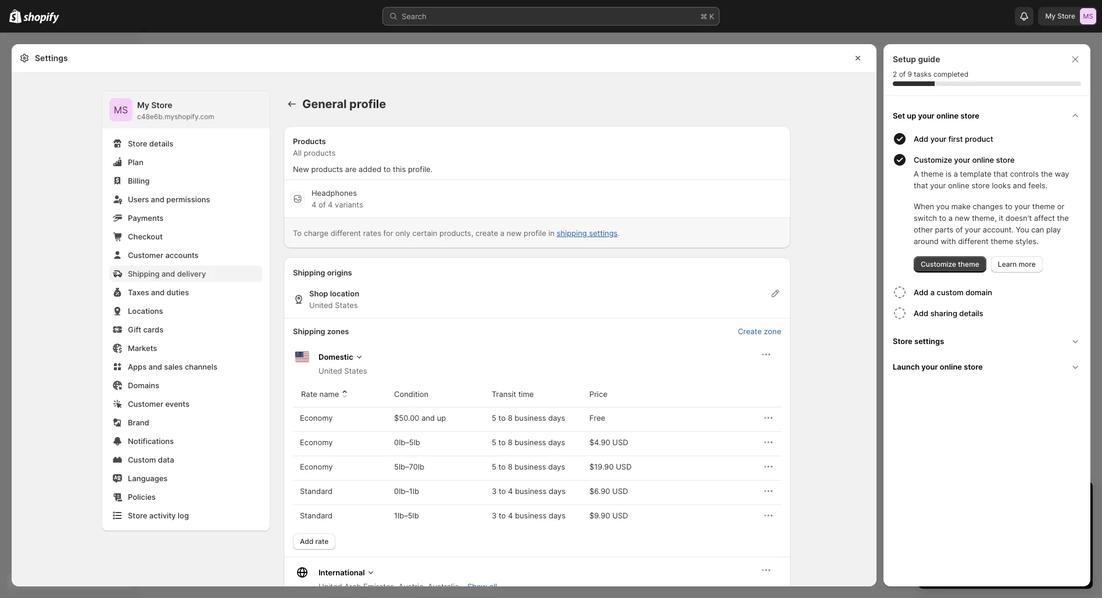 Task type: locate. For each thing, give the bounding box(es) containing it.
products left are
[[311, 165, 343, 174]]

my for my store c48e6b.myshopify.com
[[137, 100, 149, 110]]

in
[[548, 228, 555, 238]]

payments
[[128, 213, 164, 223]]

2 3 from the top
[[492, 511, 497, 520]]

notifications
[[128, 437, 174, 446]]

theme right a at the top of page
[[921, 169, 944, 178]]

store inside button
[[964, 362, 983, 371]]

headphones 4 of 4 variants
[[312, 188, 363, 209]]

shipping up 'domestic' dropdown button on the left bottom of the page
[[293, 327, 325, 336]]

products inside products all products
[[304, 148, 336, 158]]

3 days from the top
[[548, 462, 565, 471]]

online inside button
[[937, 111, 959, 120]]

0 vertical spatial my
[[1046, 12, 1056, 20]]

set
[[893, 111, 905, 120]]

2 business from the top
[[515, 438, 546, 447]]

and down controls
[[1013, 181, 1026, 190]]

1 horizontal spatial up
[[907, 111, 916, 120]]

international button
[[286, 558, 379, 581]]

1 vertical spatial united
[[319, 366, 342, 376]]

for
[[383, 228, 393, 238]]

$6.90
[[589, 487, 610, 496]]

sales
[[164, 362, 183, 371]]

3 to 4 business days for $6.90 usd
[[492, 487, 566, 496]]

3 5 to 8 business days from the top
[[492, 462, 565, 471]]

1 vertical spatial products
[[311, 165, 343, 174]]

a left custom at the right top
[[931, 288, 935, 297]]

⌘
[[701, 12, 707, 21]]

0 horizontal spatial different
[[331, 228, 361, 238]]

days left $9.90 at bottom right
[[549, 511, 566, 520]]

delivery
[[177, 269, 206, 278]]

locations
[[128, 306, 163, 316]]

customer accounts
[[128, 251, 199, 260]]

and
[[1013, 181, 1026, 190], [151, 195, 164, 204], [162, 269, 175, 278], [151, 288, 165, 297], [149, 362, 162, 371], [422, 413, 435, 423]]

0 horizontal spatial up
[[437, 413, 446, 423]]

online inside button
[[940, 362, 962, 371]]

1 vertical spatial 5
[[492, 438, 496, 447]]

2 vertical spatial 5 to 8 business days
[[492, 462, 565, 471]]

economy for 0lb–5lb
[[300, 438, 333, 447]]

1 vertical spatial 3
[[492, 511, 497, 520]]

origins
[[327, 268, 352, 277]]

details down domain
[[959, 309, 984, 318]]

and right users
[[151, 195, 164, 204]]

transit
[[492, 389, 516, 399]]

doesn't
[[1006, 213, 1032, 223]]

of right 2
[[899, 70, 906, 78]]

usd right the $19.90 on the right of the page
[[616, 462, 632, 471]]

my store image up store details
[[109, 98, 133, 122]]

0 horizontal spatial that
[[914, 181, 928, 190]]

1 vertical spatial details
[[959, 309, 984, 318]]

1 customer from the top
[[128, 251, 163, 260]]

states
[[335, 301, 358, 310], [344, 366, 367, 376]]

0 horizontal spatial my store image
[[109, 98, 133, 122]]

0 vertical spatial profile
[[349, 97, 386, 111]]

united
[[309, 301, 333, 310], [319, 366, 342, 376], [319, 582, 342, 591]]

0lb–5lb
[[394, 438, 420, 447]]

0 horizontal spatial the
[[1041, 169, 1053, 178]]

days for $4.90 usd
[[548, 438, 565, 447]]

way
[[1055, 169, 1069, 178]]

theme
[[921, 169, 944, 178], [1033, 202, 1055, 211], [991, 237, 1014, 246], [958, 260, 979, 269]]

a up parts
[[949, 213, 953, 223]]

add for add your first product
[[914, 134, 929, 144]]

usd right $9.90 at bottom right
[[612, 511, 628, 520]]

add left rate
[[300, 537, 314, 546]]

1 vertical spatial customer
[[128, 399, 163, 409]]

online down is
[[948, 181, 970, 190]]

2 5 to 8 business days from the top
[[492, 438, 565, 447]]

set up your online store
[[893, 111, 980, 120]]

states inside shop location united states
[[335, 301, 358, 310]]

1 horizontal spatial settings
[[914, 337, 944, 346]]

cards
[[143, 325, 163, 334]]

settings dialog
[[12, 44, 877, 598]]

of inside headphones 4 of 4 variants
[[319, 200, 326, 209]]

up
[[907, 111, 916, 120], [437, 413, 446, 423]]

customer down domains
[[128, 399, 163, 409]]

of right parts
[[956, 225, 963, 234]]

1 horizontal spatial my store image
[[1080, 8, 1096, 24]]

customer down checkout
[[128, 251, 163, 260]]

show all button
[[460, 578, 504, 595]]

different inside settings dialog
[[331, 228, 361, 238]]

my inside the my store c48e6b.myshopify.com
[[137, 100, 149, 110]]

that down a at the top of page
[[914, 181, 928, 190]]

1 vertical spatial up
[[437, 413, 446, 423]]

4 business from the top
[[515, 487, 547, 496]]

0 vertical spatial settings
[[589, 228, 618, 238]]

set up your online store button
[[888, 103, 1086, 128]]

your up "template"
[[954, 155, 970, 165]]

add rate button
[[293, 534, 336, 550]]

notifications link
[[109, 433, 263, 449]]

online up the add your first product
[[937, 111, 959, 120]]

time
[[518, 389, 534, 399]]

1 horizontal spatial new
[[955, 213, 970, 223]]

1 vertical spatial settings
[[914, 337, 944, 346]]

1lb–5lb
[[394, 511, 419, 520]]

your inside button
[[954, 155, 970, 165]]

when you make changes to your theme or switch to a new theme, it doesn't affect the other parts of your account. you can play around with different theme styles.
[[914, 202, 1069, 246]]

1 3 to 4 business days from the top
[[492, 487, 566, 496]]

1 business from the top
[[515, 413, 546, 423]]

billing link
[[109, 173, 263, 189]]

add inside button
[[914, 288, 929, 297]]

mark add sharing details as done image
[[893, 306, 907, 320]]

a theme is a template that controls the way that your online store looks and feels.
[[914, 169, 1069, 190]]

5 days from the top
[[549, 511, 566, 520]]

different left rates
[[331, 228, 361, 238]]

and down customer accounts
[[162, 269, 175, 278]]

the down or
[[1057, 213, 1069, 223]]

$9.90
[[589, 511, 610, 520]]

5 business from the top
[[515, 511, 547, 520]]

and right apps
[[149, 362, 162, 371]]

1 5 from the top
[[492, 413, 496, 423]]

languages
[[128, 474, 168, 483]]

business for $6.90
[[515, 487, 547, 496]]

business for $19.90
[[515, 462, 546, 471]]

1 vertical spatial standard
[[300, 511, 333, 520]]

2 5 from the top
[[492, 438, 496, 447]]

shipping for shipping and delivery
[[128, 269, 160, 278]]

store activity log
[[128, 511, 189, 520]]

3 8 from the top
[[508, 462, 513, 471]]

different
[[331, 228, 361, 238], [958, 237, 989, 246]]

add right mark add sharing details as done 'icon'
[[914, 309, 929, 318]]

3 for 1lb–5lb
[[492, 511, 497, 520]]

0 vertical spatial united
[[309, 301, 333, 310]]

add right mark add a custom domain as done 'image'
[[914, 288, 929, 297]]

states down location
[[335, 301, 358, 310]]

the inside the a theme is a template that controls the way that your online store looks and feels.
[[1041, 169, 1053, 178]]

usd right $4.90
[[612, 438, 628, 447]]

and for $50.00 and up
[[422, 413, 435, 423]]

domestic button
[[286, 342, 367, 365]]

domestic
[[319, 352, 353, 362]]

1 horizontal spatial the
[[1057, 213, 1069, 223]]

and right taxes
[[151, 288, 165, 297]]

1 vertical spatial new
[[507, 228, 522, 238]]

the up the feels.
[[1041, 169, 1053, 178]]

charge
[[304, 228, 329, 238]]

store down store settings button
[[964, 362, 983, 371]]

1 horizontal spatial details
[[959, 309, 984, 318]]

theme inside the a theme is a template that controls the way that your online store looks and feels.
[[921, 169, 944, 178]]

new down make
[[955, 213, 970, 223]]

add inside 'button'
[[914, 134, 929, 144]]

settings inside button
[[914, 337, 944, 346]]

online
[[937, 111, 959, 120], [972, 155, 994, 165], [948, 181, 970, 190], [940, 362, 962, 371]]

customize up is
[[914, 155, 952, 165]]

looks
[[992, 181, 1011, 190]]

2 vertical spatial economy
[[300, 462, 333, 471]]

customer events
[[128, 399, 190, 409]]

a right create
[[500, 228, 505, 238]]

shipping up taxes
[[128, 269, 160, 278]]

4 days from the top
[[549, 487, 566, 496]]

2 8 from the top
[[508, 438, 513, 447]]

united down shop in the top left of the page
[[309, 301, 333, 310]]

shipping
[[293, 268, 325, 277], [128, 269, 160, 278], [293, 327, 325, 336]]

0 vertical spatial customize
[[914, 155, 952, 165]]

0 vertical spatial the
[[1041, 169, 1053, 178]]

shipping up shop in the top left of the page
[[293, 268, 325, 277]]

new
[[293, 165, 309, 174]]

$4.90 usd
[[589, 438, 628, 447]]

united down domestic in the left bottom of the page
[[319, 366, 342, 376]]

customer accounts link
[[109, 247, 263, 263]]

up right set
[[907, 111, 916, 120]]

1 vertical spatial states
[[344, 366, 367, 376]]

customize for customize your online store
[[914, 155, 952, 165]]

1 vertical spatial of
[[319, 200, 326, 209]]

1 vertical spatial customize
[[921, 260, 956, 269]]

products down the products
[[304, 148, 336, 158]]

your right launch
[[922, 362, 938, 371]]

1 3 from the top
[[492, 487, 497, 496]]

your up the doesn't at the right of page
[[1015, 202, 1030, 211]]

usd right $6.90
[[612, 487, 628, 496]]

3 for 0lb–1lb
[[492, 487, 497, 496]]

1 economy from the top
[[300, 413, 333, 423]]

0 vertical spatial standard
[[300, 487, 333, 496]]

store inside the my store c48e6b.myshopify.com
[[151, 100, 172, 110]]

profile left in
[[524, 228, 546, 238]]

1 vertical spatial my store image
[[109, 98, 133, 122]]

shipping and delivery link
[[109, 266, 263, 282]]

customize inside button
[[914, 155, 952, 165]]

days for free
[[548, 413, 565, 423]]

united inside shop location united states
[[309, 301, 333, 310]]

add inside 'button'
[[914, 309, 929, 318]]

0 horizontal spatial of
[[319, 200, 326, 209]]

days left the $19.90 on the right of the page
[[548, 462, 565, 471]]

add your first product button
[[914, 128, 1086, 149]]

0 vertical spatial of
[[899, 70, 906, 78]]

details down c48e6b.myshopify.com
[[149, 139, 173, 148]]

details inside 'shop settings menu' element
[[149, 139, 173, 148]]

setup
[[893, 54, 916, 64]]

business for $4.90
[[515, 438, 546, 447]]

profile right general
[[349, 97, 386, 111]]

2 3 to 4 business days from the top
[[492, 511, 566, 520]]

2 vertical spatial 8
[[508, 462, 513, 471]]

and for shipping and delivery
[[162, 269, 175, 278]]

standard
[[300, 487, 333, 496], [300, 511, 333, 520]]

store settings button
[[888, 328, 1086, 354]]

different right the with
[[958, 237, 989, 246]]

1 vertical spatial my
[[137, 100, 149, 110]]

all
[[489, 582, 497, 591]]

and right $50.00
[[422, 413, 435, 423]]

days left 'free'
[[548, 413, 565, 423]]

permissions
[[166, 195, 210, 204]]

your right set
[[918, 111, 935, 120]]

states down domestic in the left bottom of the page
[[344, 366, 367, 376]]

your down is
[[930, 181, 946, 190]]

days left $6.90
[[549, 487, 566, 496]]

shipping for shipping zones
[[293, 327, 325, 336]]

and for taxes and duties
[[151, 288, 165, 297]]

1 horizontal spatial my
[[1046, 12, 1056, 20]]

0 vertical spatial that
[[994, 169, 1008, 178]]

my store image
[[1080, 8, 1096, 24], [109, 98, 133, 122]]

united for united arab emirates, austria, australia... show all
[[319, 582, 342, 591]]

taxes and duties
[[128, 288, 189, 297]]

2 economy from the top
[[300, 438, 333, 447]]

new inside when you make changes to your theme or switch to a new theme, it doesn't affect the other parts of your account. you can play around with different theme styles.
[[955, 213, 970, 223]]

united down international dropdown button
[[319, 582, 342, 591]]

0 vertical spatial up
[[907, 111, 916, 120]]

and inside the a theme is a template that controls the way that your online store looks and feels.
[[1013, 181, 1026, 190]]

add inside button
[[300, 537, 314, 546]]

0 vertical spatial 3
[[492, 487, 497, 496]]

that up looks
[[994, 169, 1008, 178]]

and for apps and sales channels
[[149, 362, 162, 371]]

4
[[312, 200, 316, 209], [328, 200, 333, 209], [508, 487, 513, 496], [508, 511, 513, 520]]

1 vertical spatial 5 to 8 business days
[[492, 438, 565, 447]]

1 days from the top
[[548, 413, 565, 423]]

0 vertical spatial states
[[335, 301, 358, 310]]

a inside when you make changes to your theme or switch to a new theme, it doesn't affect the other parts of your account. you can play around with different theme styles.
[[949, 213, 953, 223]]

0 vertical spatial customer
[[128, 251, 163, 260]]

of down headphones
[[319, 200, 326, 209]]

new inside settings dialog
[[507, 228, 522, 238]]

to
[[293, 228, 302, 238]]

0 vertical spatial 8
[[508, 413, 513, 423]]

0 vertical spatial new
[[955, 213, 970, 223]]

0 vertical spatial 3 to 4 business days
[[492, 487, 566, 496]]

1 horizontal spatial different
[[958, 237, 989, 246]]

store inside button
[[893, 337, 913, 346]]

shopify image
[[23, 12, 59, 24]]

new right create
[[507, 228, 522, 238]]

details
[[149, 139, 173, 148], [959, 309, 984, 318]]

store down "template"
[[972, 181, 990, 190]]

0 vertical spatial 5
[[492, 413, 496, 423]]

of
[[899, 70, 906, 78], [319, 200, 326, 209], [956, 225, 963, 234]]

online down store settings
[[940, 362, 962, 371]]

settings right the shipping
[[589, 228, 618, 238]]

2 of 9 tasks completed
[[893, 70, 969, 78]]

2 vertical spatial united
[[319, 582, 342, 591]]

store up product
[[961, 111, 980, 120]]

9
[[908, 70, 912, 78]]

make
[[952, 202, 971, 211]]

3 economy from the top
[[300, 462, 333, 471]]

up right $50.00
[[437, 413, 446, 423]]

1 standard from the top
[[300, 487, 333, 496]]

1 vertical spatial 8
[[508, 438, 513, 447]]

controls
[[1010, 169, 1039, 178]]

your down theme,
[[965, 225, 981, 234]]

add for add sharing details
[[914, 309, 929, 318]]

8
[[508, 413, 513, 423], [508, 438, 513, 447], [508, 462, 513, 471]]

0 horizontal spatial my
[[137, 100, 149, 110]]

international
[[319, 568, 365, 577]]

setup guide dialog
[[884, 44, 1091, 587]]

0 horizontal spatial new
[[507, 228, 522, 238]]

my store image right my store
[[1080, 8, 1096, 24]]

store
[[1058, 12, 1075, 20], [151, 100, 172, 110], [128, 139, 147, 148], [893, 337, 913, 346], [128, 511, 147, 520]]

days left $4.90
[[548, 438, 565, 447]]

customize down the with
[[921, 260, 956, 269]]

0 horizontal spatial settings
[[589, 228, 618, 238]]

0 vertical spatial my store image
[[1080, 8, 1096, 24]]

2 standard from the top
[[300, 511, 333, 520]]

shop settings menu element
[[102, 91, 270, 531]]

0 vertical spatial details
[[149, 139, 173, 148]]

arab
[[344, 582, 361, 591]]

settings up launch your online store
[[914, 337, 944, 346]]

2 vertical spatial of
[[956, 225, 963, 234]]

3 5 from the top
[[492, 462, 496, 471]]

template
[[960, 169, 992, 178]]

2 customer from the top
[[128, 399, 163, 409]]

your inside button
[[922, 362, 938, 371]]

a inside button
[[931, 288, 935, 297]]

days for $6.90 usd
[[549, 487, 566, 496]]

3 business from the top
[[515, 462, 546, 471]]

your trial just started element
[[919, 512, 1093, 589]]

2 vertical spatial 5
[[492, 462, 496, 471]]

customize for customize theme
[[921, 260, 956, 269]]

2 days from the top
[[548, 438, 565, 447]]

1 vertical spatial profile
[[524, 228, 546, 238]]

learn
[[998, 260, 1017, 269]]

standard for 0lb–1lb
[[300, 487, 333, 496]]

location
[[330, 289, 359, 298]]

0 vertical spatial products
[[304, 148, 336, 158]]

store down add your first product 'button'
[[996, 155, 1015, 165]]

0 vertical spatial 5 to 8 business days
[[492, 413, 565, 423]]

customer
[[128, 251, 163, 260], [128, 399, 163, 409]]

and inside 'link'
[[151, 288, 165, 297]]

a right is
[[954, 169, 958, 178]]

store inside button
[[961, 111, 980, 120]]

theme down account.
[[991, 237, 1014, 246]]

new products are added to this profile.
[[293, 165, 433, 174]]

1 horizontal spatial profile
[[524, 228, 546, 238]]

channels
[[185, 362, 217, 371]]

1 vertical spatial the
[[1057, 213, 1069, 223]]

add for add rate
[[300, 537, 314, 546]]

add down set up your online store
[[914, 134, 929, 144]]

0 vertical spatial economy
[[300, 413, 333, 423]]

2 horizontal spatial of
[[956, 225, 963, 234]]

0 horizontal spatial details
[[149, 139, 173, 148]]

up inside button
[[907, 111, 916, 120]]

1 vertical spatial economy
[[300, 438, 333, 447]]

shipping inside 'shop settings menu' element
[[128, 269, 160, 278]]

usd for $6.90 usd
[[612, 487, 628, 496]]

brand
[[128, 418, 149, 427]]

your left 'first' on the right of the page
[[931, 134, 947, 144]]

online inside the a theme is a template that controls the way that your online store looks and feels.
[[948, 181, 970, 190]]

setup guide
[[893, 54, 940, 64]]

online up "template"
[[972, 155, 994, 165]]

store for store details
[[128, 139, 147, 148]]

1 vertical spatial 3 to 4 business days
[[492, 511, 566, 520]]

shop
[[309, 289, 328, 298]]

mark add a custom domain as done image
[[893, 285, 907, 299]]

gift cards link
[[109, 321, 263, 338]]

k
[[710, 12, 714, 21]]

5 for 5lb–70lb
[[492, 462, 496, 471]]



Task type: describe. For each thing, give the bounding box(es) containing it.
settings
[[35, 53, 68, 63]]

gift
[[128, 325, 141, 334]]

log
[[178, 511, 189, 520]]

rate
[[301, 389, 317, 399]]

8 for $4.90
[[508, 438, 513, 447]]

shopify image
[[9, 9, 22, 23]]

days for $19.90 usd
[[548, 462, 565, 471]]

3 to 4 business days for $9.90 usd
[[492, 511, 566, 520]]

store inside the a theme is a template that controls the way that your online store looks and feels.
[[972, 181, 990, 190]]

add for add a custom domain
[[914, 288, 929, 297]]

shipping for shipping origins
[[293, 268, 325, 277]]

⌘ k
[[701, 12, 714, 21]]

0 horizontal spatial profile
[[349, 97, 386, 111]]

add rate
[[300, 537, 329, 546]]

1 horizontal spatial of
[[899, 70, 906, 78]]

rate
[[315, 537, 329, 546]]

customize theme
[[921, 260, 979, 269]]

domain
[[966, 288, 992, 297]]

5 to 8 business days for $19.90
[[492, 462, 565, 471]]

products all products
[[293, 137, 336, 158]]

you
[[936, 202, 949, 211]]

my for my store
[[1046, 12, 1056, 20]]

1 5 to 8 business days from the top
[[492, 413, 565, 423]]

austria,
[[399, 582, 426, 591]]

theme up domain
[[958, 260, 979, 269]]

add sharing details
[[914, 309, 984, 318]]

checkout
[[128, 232, 163, 241]]

zone
[[764, 327, 781, 336]]

online inside button
[[972, 155, 994, 165]]

usd for $19.90 usd
[[616, 462, 632, 471]]

add your first product
[[914, 134, 993, 144]]

united for united states
[[319, 366, 342, 376]]

theme up affect
[[1033, 202, 1055, 211]]

settings inside dialog
[[589, 228, 618, 238]]

of inside when you make changes to your theme or switch to a new theme, it doesn't affect the other parts of your account. you can play around with different theme styles.
[[956, 225, 963, 234]]

customer for customer accounts
[[128, 251, 163, 260]]

this
[[393, 165, 406, 174]]

united states
[[319, 366, 367, 376]]

all
[[293, 148, 302, 158]]

rates
[[363, 228, 381, 238]]

customer events link
[[109, 396, 263, 412]]

up inside settings dialog
[[437, 413, 446, 423]]

added
[[359, 165, 381, 174]]

shipping
[[557, 228, 587, 238]]

5 to 8 business days for $4.90
[[492, 438, 565, 447]]

create zone
[[738, 327, 781, 336]]

affect
[[1034, 213, 1055, 223]]

play
[[1046, 225, 1061, 234]]

shop location united states
[[309, 289, 359, 310]]

free
[[589, 413, 605, 423]]

customer for customer events
[[128, 399, 163, 409]]

taxes and duties link
[[109, 284, 263, 301]]

1 horizontal spatial that
[[994, 169, 1008, 178]]

$50.00
[[394, 413, 419, 423]]

name
[[319, 389, 339, 399]]

a
[[914, 169, 919, 178]]

different inside when you make changes to your theme or switch to a new theme, it doesn't affect the other parts of your account. you can play around with different theme styles.
[[958, 237, 989, 246]]

shipping settings link
[[557, 228, 618, 238]]

0lb–1lb
[[394, 487, 419, 496]]

theme,
[[972, 213, 997, 223]]

launch
[[893, 362, 920, 371]]

parts
[[935, 225, 954, 234]]

your inside the a theme is a template that controls the way that your online store looks and feels.
[[930, 181, 946, 190]]

usd for $9.90 usd
[[612, 511, 628, 520]]

custom data
[[128, 455, 174, 464]]

transit time
[[492, 389, 534, 399]]

your inside 'button'
[[931, 134, 947, 144]]

other
[[914, 225, 933, 234]]

a inside the a theme is a template that controls the way that your online store looks and feels.
[[954, 169, 958, 178]]

learn more link
[[991, 256, 1043, 273]]

or
[[1057, 202, 1065, 211]]

a inside settings dialog
[[500, 228, 505, 238]]

styles.
[[1016, 237, 1039, 246]]

shipping and delivery
[[128, 269, 206, 278]]

customize your online store element
[[891, 168, 1086, 273]]

account.
[[983, 225, 1014, 234]]

add a custom domain button
[[914, 282, 1086, 303]]

plan link
[[109, 154, 263, 170]]

8 for $19.90
[[508, 462, 513, 471]]

standard for 1lb–5lb
[[300, 511, 333, 520]]

my store image inside 'shop settings menu' element
[[109, 98, 133, 122]]

1 vertical spatial that
[[914, 181, 928, 190]]

rate name button
[[299, 383, 352, 405]]

custom data link
[[109, 452, 263, 468]]

$6.90 usd
[[589, 487, 628, 496]]

products,
[[440, 228, 473, 238]]

shipping origins
[[293, 268, 352, 277]]

store for store settings
[[893, 337, 913, 346]]

$19.90
[[589, 462, 614, 471]]

business for $9.90
[[515, 511, 547, 520]]

custom
[[937, 288, 964, 297]]

store settings
[[893, 337, 944, 346]]

variants
[[335, 200, 363, 209]]

1 8 from the top
[[508, 413, 513, 423]]

domains
[[128, 381, 159, 390]]

it
[[999, 213, 1004, 223]]

checkout link
[[109, 228, 263, 245]]

create
[[476, 228, 498, 238]]

users and permissions link
[[109, 191, 263, 208]]

languages link
[[109, 470, 263, 487]]

economy for 5lb–70lb
[[300, 462, 333, 471]]

days for $9.90 usd
[[549, 511, 566, 520]]

launch your online store button
[[888, 354, 1086, 380]]

usd for $4.90 usd
[[612, 438, 628, 447]]

guide
[[918, 54, 940, 64]]

details inside 'button'
[[959, 309, 984, 318]]

customize theme link
[[914, 256, 986, 273]]

create
[[738, 327, 762, 336]]

store inside button
[[996, 155, 1015, 165]]

economy for $50.00 and up
[[300, 413, 333, 423]]

the inside when you make changes to your theme or switch to a new theme, it doesn't affect the other parts of your account. you can play around with different theme styles.
[[1057, 213, 1069, 223]]

add a custom domain
[[914, 288, 992, 297]]

5 for 0lb–5lb
[[492, 438, 496, 447]]

duties
[[167, 288, 189, 297]]

your inside button
[[918, 111, 935, 120]]

apps
[[128, 362, 147, 371]]

condition
[[394, 389, 429, 399]]

and for users and permissions
[[151, 195, 164, 204]]

2
[[893, 70, 897, 78]]

events
[[165, 399, 190, 409]]

create zone button
[[731, 323, 788, 340]]

to charge different rates for only certain products, create a new profile in shipping settings .
[[293, 228, 620, 238]]

when
[[914, 202, 934, 211]]

store for store activity log
[[128, 511, 147, 520]]

5 for $50.00 and up
[[492, 413, 496, 423]]

rate name
[[301, 389, 339, 399]]



Task type: vqa. For each thing, say whether or not it's contained in the screenshot.


